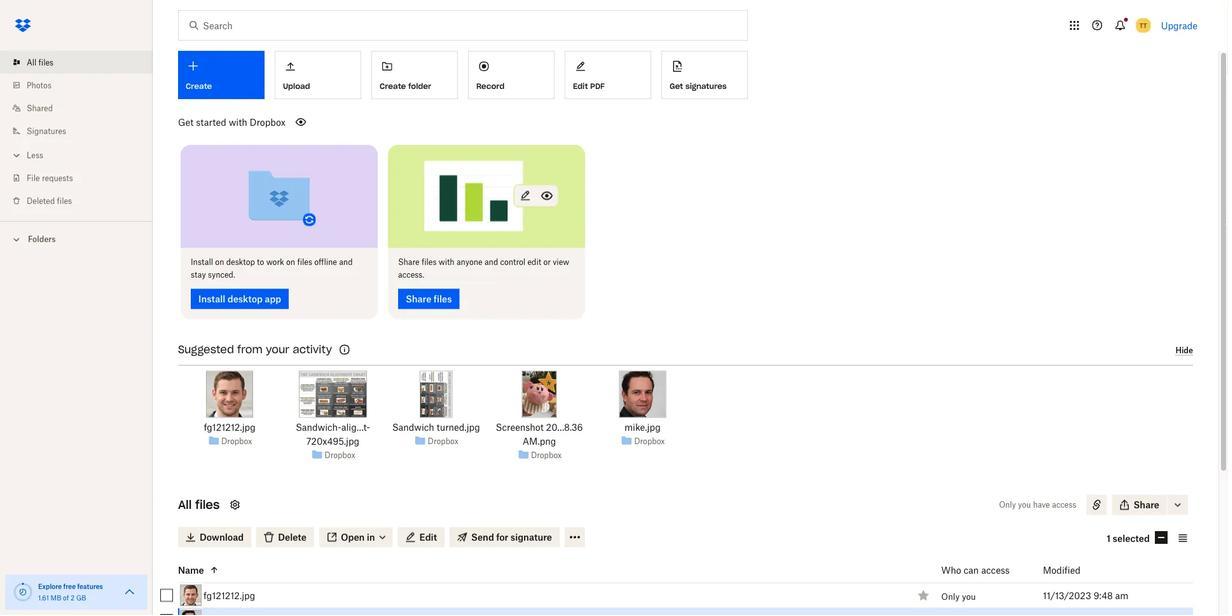 Task type: describe. For each thing, give the bounding box(es) containing it.
mike.jpg link
[[625, 421, 661, 435]]

or
[[544, 258, 551, 267]]

get for get started with dropbox
[[178, 117, 194, 128]]

files inside list item
[[39, 58, 54, 67]]

edit pdf button
[[565, 51, 652, 99]]

1 horizontal spatial /mike.jpg image
[[619, 371, 666, 418]]

only you button
[[942, 592, 976, 602]]

pdf
[[591, 81, 605, 91]]

dropbox for fg121212.jpg
[[221, 437, 252, 446]]

edit for edit pdf
[[573, 81, 588, 91]]

sandwich turned.jpg
[[392, 423, 480, 433]]

dropbox link for fg121212.jpg
[[221, 435, 252, 448]]

files left "folder settings" image
[[195, 498, 220, 513]]

with for started
[[229, 117, 247, 128]]

photos
[[27, 80, 52, 90]]

share for share files with anyone and control edit or view access.
[[398, 258, 420, 267]]

edit button
[[398, 528, 445, 548]]

can
[[964, 565, 979, 576]]

dropbox down upload
[[250, 117, 286, 128]]

all files link
[[10, 51, 153, 74]]

files right deleted
[[57, 196, 72, 206]]

2
[[71, 595, 75, 603]]

file requests
[[27, 173, 73, 183]]

your
[[266, 344, 290, 357]]

open
[[341, 533, 365, 543]]

suggested
[[178, 344, 234, 357]]

dropbox link for mike.jpg
[[634, 435, 665, 448]]

create folder button
[[372, 51, 458, 99]]

hide button
[[1176, 346, 1194, 356]]

signatures
[[686, 81, 727, 91]]

access.
[[398, 270, 425, 280]]

to
[[257, 258, 264, 267]]

2 on from the left
[[286, 258, 295, 267]]

name button
[[178, 563, 910, 578]]

screenshot 20…8.36 am.png
[[496, 423, 583, 447]]

deleted
[[27, 196, 55, 206]]

dropbox for screenshot 20…8.36 am.png
[[531, 451, 562, 460]]

features
[[77, 583, 103, 591]]

install for install on desktop to work on files offline and stay synced.
[[191, 258, 213, 267]]

you for only you have access
[[1019, 501, 1031, 510]]

delete button
[[257, 528, 314, 548]]

delete
[[278, 533, 307, 543]]

in
[[367, 533, 375, 543]]

edit pdf
[[573, 81, 605, 91]]

selected
[[1113, 534, 1150, 544]]

dropbox for sandwich-alig…t- 720x495.jpg
[[325, 451, 355, 460]]

1 selected
[[1107, 534, 1150, 544]]

app
[[265, 294, 281, 305]]

share files button
[[398, 289, 460, 310]]

for
[[496, 533, 509, 543]]

upgrade
[[1162, 20, 1198, 31]]

dropbox image
[[10, 13, 36, 38]]

1 on from the left
[[215, 258, 224, 267]]

send for signature button
[[450, 528, 560, 548]]

less image
[[10, 149, 23, 162]]

explore
[[38, 583, 62, 591]]

/sandwich turned.jpg image
[[420, 371, 453, 418]]

install on desktop to work on files offline and stay synced.
[[191, 258, 353, 280]]

turned.jpg
[[437, 423, 480, 433]]

less
[[27, 150, 43, 160]]

all inside list item
[[27, 58, 36, 67]]

desktop inside button
[[228, 294, 263, 305]]

record button
[[468, 51, 555, 99]]

shared link
[[10, 97, 153, 120]]

and inside share files with anyone and control edit or view access.
[[485, 258, 498, 267]]

1 fg121212.jpg from the top
[[204, 423, 256, 433]]

files inside share files with anyone and control edit or view access.
[[422, 258, 437, 267]]

dropbox for sandwich turned.jpg
[[428, 437, 459, 446]]

only you have access
[[1000, 501, 1077, 510]]

only you
[[942, 592, 976, 602]]

deleted files link
[[10, 190, 153, 213]]

open in button
[[319, 528, 393, 548]]

name mike.jpg, modified 11/13/2023 9:48 am, element
[[150, 609, 1194, 616]]

record
[[477, 81, 505, 91]]

upgrade link
[[1162, 20, 1198, 31]]

Search in folder "Dropbox" text field
[[203, 18, 722, 32]]

sandwich
[[392, 423, 434, 433]]

alig…t-
[[342, 423, 370, 433]]

sandwich-alig…t- 720x495.jpg
[[296, 423, 370, 447]]

mb
[[51, 595, 61, 603]]

share button
[[1113, 495, 1168, 516]]

share inside button
[[1134, 500, 1160, 511]]

get for get signatures
[[670, 81, 683, 91]]

table containing name
[[150, 558, 1194, 616]]

photos link
[[10, 74, 153, 97]]

11/13/2023
[[1043, 591, 1092, 602]]

folders
[[28, 235, 56, 244]]

free
[[63, 583, 76, 591]]

/mike.jpg image inside name mike.jpg, modified 11/13/2023 9:48 am, element
[[180, 611, 202, 616]]

download
[[200, 533, 244, 543]]

tt button
[[1134, 15, 1154, 36]]

dropbox link for sandwich turned.jpg
[[428, 435, 459, 448]]

get signatures
[[670, 81, 727, 91]]

of
[[63, 595, 69, 603]]



Task type: locate. For each thing, give the bounding box(es) containing it.
mike.jpg
[[625, 423, 661, 433]]

remove from starred image
[[916, 614, 931, 616]]

share for share files
[[406, 294, 432, 305]]

access inside table
[[982, 565, 1010, 576]]

install
[[191, 258, 213, 267], [199, 294, 225, 305]]

files up access.
[[422, 258, 437, 267]]

0 vertical spatial edit
[[573, 81, 588, 91]]

name
[[178, 565, 204, 576]]

1 and from the left
[[339, 258, 353, 267]]

get inside button
[[670, 81, 683, 91]]

0 vertical spatial all files
[[27, 58, 54, 67]]

share down access.
[[406, 294, 432, 305]]

access right can
[[982, 565, 1010, 576]]

1 horizontal spatial only
[[1000, 501, 1016, 510]]

dropbox link down /fg121212.jpg image
[[221, 435, 252, 448]]

create up started
[[186, 81, 212, 91]]

/sandwich alignment chart 720x495.jpg image
[[299, 371, 367, 418]]

upload
[[283, 81, 310, 91]]

you left have
[[1019, 501, 1031, 510]]

and right offline
[[339, 258, 353, 267]]

create inside button
[[380, 81, 406, 91]]

and inside 'install on desktop to work on files offline and stay synced.'
[[339, 258, 353, 267]]

install down 'synced.'
[[199, 294, 225, 305]]

0 vertical spatial with
[[229, 117, 247, 128]]

dropbox for mike.jpg
[[634, 437, 665, 446]]

am.png
[[523, 436, 556, 447]]

share inside button
[[406, 294, 432, 305]]

dropbox down /fg121212.jpg image
[[221, 437, 252, 446]]

deleted files
[[27, 196, 72, 206]]

screenshot
[[496, 423, 544, 433]]

1 horizontal spatial and
[[485, 258, 498, 267]]

share files with anyone and control edit or view access.
[[398, 258, 570, 280]]

1 vertical spatial only
[[942, 592, 960, 602]]

screenshot 20…8.36 am.png link
[[493, 421, 586, 449]]

am
[[1116, 591, 1129, 602]]

0 horizontal spatial and
[[339, 258, 353, 267]]

share inside share files with anyone and control edit or view access.
[[398, 258, 420, 267]]

2 fg121212.jpg link from the top
[[204, 589, 255, 604]]

only inside name fg121212.jpg, modified 11/13/2023 9:48 am, element
[[942, 592, 960, 602]]

name fg121212.jpg, modified 11/13/2023 9:48 am, element
[[150, 584, 1194, 609]]

0 vertical spatial get
[[670, 81, 683, 91]]

on up 'synced.'
[[215, 258, 224, 267]]

folders button
[[0, 230, 153, 248]]

access right have
[[1052, 501, 1077, 510]]

send
[[472, 533, 494, 543]]

1 fg121212.jpg link from the top
[[204, 421, 256, 435]]

1 horizontal spatial all
[[178, 498, 192, 513]]

and
[[339, 258, 353, 267], [485, 258, 498, 267]]

with right started
[[229, 117, 247, 128]]

from
[[237, 344, 263, 357]]

edit
[[573, 81, 588, 91], [420, 533, 437, 543]]

1 vertical spatial install
[[199, 294, 225, 305]]

edit left the pdf
[[573, 81, 588, 91]]

sandwich turned.jpg link
[[392, 421, 480, 435]]

0 horizontal spatial /mike.jpg image
[[180, 611, 202, 616]]

0 vertical spatial desktop
[[226, 258, 255, 267]]

1 vertical spatial /mike.jpg image
[[180, 611, 202, 616]]

all up photos
[[27, 58, 36, 67]]

only for only you
[[942, 592, 960, 602]]

desktop left the to
[[226, 258, 255, 267]]

0 vertical spatial all
[[27, 58, 36, 67]]

folder settings image
[[227, 498, 243, 513]]

dropbox link for screenshot 20…8.36 am.png
[[531, 449, 562, 462]]

0 vertical spatial only
[[1000, 501, 1016, 510]]

1 vertical spatial desktop
[[228, 294, 263, 305]]

send for signature
[[472, 533, 552, 543]]

folder
[[408, 81, 431, 91]]

all files list item
[[0, 51, 153, 74]]

dropbox down 720x495.jpg
[[325, 451, 355, 460]]

share files
[[406, 294, 452, 305]]

who
[[942, 565, 962, 576]]

0 horizontal spatial create
[[186, 81, 212, 91]]

signatures
[[27, 126, 66, 136]]

suggested from your activity
[[178, 344, 332, 357]]

hide
[[1176, 346, 1194, 355]]

1 horizontal spatial all files
[[178, 498, 220, 513]]

1 horizontal spatial with
[[439, 258, 455, 267]]

fg121212.jpg down /fg121212.jpg image
[[204, 423, 256, 433]]

files down share files with anyone and control edit or view access.
[[434, 294, 452, 305]]

0 vertical spatial you
[[1019, 501, 1031, 510]]

and left the control at the left top of the page
[[485, 258, 498, 267]]

install up stay at the left
[[191, 258, 213, 267]]

list
[[0, 43, 153, 221]]

you inside name fg121212.jpg, modified 11/13/2023 9:48 am, element
[[962, 592, 976, 602]]

tt
[[1140, 21, 1148, 29]]

9:48
[[1094, 591, 1113, 602]]

0 horizontal spatial on
[[215, 258, 224, 267]]

0 vertical spatial /mike.jpg image
[[619, 371, 666, 418]]

quota usage element
[[13, 583, 33, 603]]

control
[[500, 258, 526, 267]]

1 horizontal spatial get
[[670, 81, 683, 91]]

0 vertical spatial fg121212.jpg link
[[204, 421, 256, 435]]

get signatures button
[[662, 51, 748, 99]]

open in
[[341, 533, 375, 543]]

view
[[553, 258, 570, 267]]

11/13/2023 9:48 am
[[1043, 591, 1129, 602]]

get left started
[[178, 117, 194, 128]]

1 vertical spatial edit
[[420, 533, 437, 543]]

edit left send
[[420, 533, 437, 543]]

1 vertical spatial with
[[439, 258, 455, 267]]

all
[[27, 58, 36, 67], [178, 498, 192, 513]]

get left signatures
[[670, 81, 683, 91]]

create left folder
[[380, 81, 406, 91]]

have
[[1034, 501, 1050, 510]]

1 horizontal spatial create
[[380, 81, 406, 91]]

gb
[[76, 595, 86, 603]]

offline
[[314, 258, 337, 267]]

requests
[[42, 173, 73, 183]]

all files inside list item
[[27, 58, 54, 67]]

2 and from the left
[[485, 258, 498, 267]]

create folder
[[380, 81, 431, 91]]

only for only you have access
[[1000, 501, 1016, 510]]

all files up photos
[[27, 58, 54, 67]]

create for create
[[186, 81, 212, 91]]

fg121212.jpg link
[[204, 421, 256, 435], [204, 589, 255, 604]]

fg121212.jpg right /fg121212.jpg icon
[[204, 591, 255, 602]]

0 vertical spatial install
[[191, 258, 213, 267]]

dropbox down am.png
[[531, 451, 562, 460]]

1 vertical spatial fg121212.jpg link
[[204, 589, 255, 604]]

modified
[[1043, 565, 1081, 576]]

share
[[398, 258, 420, 267], [406, 294, 432, 305], [1134, 500, 1160, 511]]

started
[[196, 117, 226, 128]]

0 horizontal spatial all files
[[27, 58, 54, 67]]

0 horizontal spatial with
[[229, 117, 247, 128]]

/screenshot 2023-08-18 at 9.48.36 am.png image
[[522, 371, 557, 418]]

fg121212.jpg link right /fg121212.jpg icon
[[204, 589, 255, 604]]

desktop left app
[[228, 294, 263, 305]]

0 horizontal spatial only
[[942, 592, 960, 602]]

upload button
[[275, 51, 361, 99]]

install for install desktop app
[[199, 294, 225, 305]]

1 vertical spatial share
[[406, 294, 432, 305]]

with inside share files with anyone and control edit or view access.
[[439, 258, 455, 267]]

1 vertical spatial access
[[982, 565, 1010, 576]]

files inside button
[[434, 294, 452, 305]]

/fg121212.jpg image
[[180, 585, 202, 607]]

share up access.
[[398, 258, 420, 267]]

download button
[[178, 528, 251, 548]]

desktop inside 'install on desktop to work on files offline and stay synced.'
[[226, 258, 255, 267]]

you down can
[[962, 592, 976, 602]]

1 vertical spatial all
[[178, 498, 192, 513]]

1 vertical spatial all files
[[178, 498, 220, 513]]

all files
[[27, 58, 54, 67], [178, 498, 220, 513]]

0 horizontal spatial edit
[[420, 533, 437, 543]]

activity
[[293, 344, 332, 357]]

with left anyone
[[439, 258, 455, 267]]

with for files
[[439, 258, 455, 267]]

edit for edit
[[420, 533, 437, 543]]

create inside popup button
[[186, 81, 212, 91]]

1 vertical spatial fg121212.jpg
[[204, 591, 255, 602]]

stay
[[191, 270, 206, 280]]

get
[[670, 81, 683, 91], [178, 117, 194, 128]]

modified button
[[1043, 563, 1114, 578]]

/mike.jpg image
[[619, 371, 666, 418], [180, 611, 202, 616]]

sandwich-
[[296, 423, 342, 433]]

only left have
[[1000, 501, 1016, 510]]

create button
[[178, 51, 265, 99]]

list containing all files
[[0, 43, 153, 221]]

2 fg121212.jpg from the top
[[204, 591, 255, 602]]

dropbox link for sandwich-alig…t- 720x495.jpg
[[325, 449, 355, 462]]

file
[[27, 173, 40, 183]]

fg121212.jpg link down /fg121212.jpg image
[[204, 421, 256, 435]]

only down who
[[942, 592, 960, 602]]

you
[[1019, 501, 1031, 510], [962, 592, 976, 602]]

get started with dropbox
[[178, 117, 286, 128]]

20…8.36
[[546, 423, 583, 433]]

synced.
[[208, 270, 235, 280]]

all up download button
[[178, 498, 192, 513]]

0 vertical spatial share
[[398, 258, 420, 267]]

remove from starred image
[[916, 589, 931, 604]]

anyone
[[457, 258, 483, 267]]

dropbox link down am.png
[[531, 449, 562, 462]]

1 vertical spatial you
[[962, 592, 976, 602]]

install desktop app button
[[191, 289, 289, 310]]

1 horizontal spatial you
[[1019, 501, 1031, 510]]

signatures link
[[10, 120, 153, 143]]

who can access
[[942, 565, 1010, 576]]

files left offline
[[297, 258, 312, 267]]

share up the selected
[[1134, 500, 1160, 511]]

files inside 'install on desktop to work on files offline and stay synced.'
[[297, 258, 312, 267]]

1 horizontal spatial access
[[1052, 501, 1077, 510]]

install inside button
[[199, 294, 225, 305]]

/mike.jpg image up the mike.jpg
[[619, 371, 666, 418]]

on right work
[[286, 258, 295, 267]]

file requests link
[[10, 167, 153, 190]]

1 vertical spatial get
[[178, 117, 194, 128]]

720x495.jpg
[[307, 436, 360, 447]]

1 horizontal spatial edit
[[573, 81, 588, 91]]

0 horizontal spatial you
[[962, 592, 976, 602]]

dropbox link down the mike.jpg
[[634, 435, 665, 448]]

create for create folder
[[380, 81, 406, 91]]

table
[[150, 558, 1194, 616]]

dropbox down sandwich turned.jpg link
[[428, 437, 459, 446]]

0 vertical spatial access
[[1052, 501, 1077, 510]]

/fg121212.jpg image
[[206, 371, 253, 418]]

0 vertical spatial fg121212.jpg
[[204, 423, 256, 433]]

0 horizontal spatial all
[[27, 58, 36, 67]]

0 horizontal spatial access
[[982, 565, 1010, 576]]

dropbox down the mike.jpg
[[634, 437, 665, 446]]

all files left "folder settings" image
[[178, 498, 220, 513]]

/mike.jpg image down /fg121212.jpg icon
[[180, 611, 202, 616]]

dropbox link down sandwich turned.jpg link
[[428, 435, 459, 448]]

0 horizontal spatial get
[[178, 117, 194, 128]]

you for only you
[[962, 592, 976, 602]]

install desktop app
[[199, 294, 281, 305]]

install inside 'install on desktop to work on files offline and stay synced.'
[[191, 258, 213, 267]]

create
[[380, 81, 406, 91], [186, 81, 212, 91]]

files up photos
[[39, 58, 54, 67]]

dropbox link down 720x495.jpg
[[325, 449, 355, 462]]

1 horizontal spatial on
[[286, 258, 295, 267]]

2 vertical spatial share
[[1134, 500, 1160, 511]]



Task type: vqa. For each thing, say whether or not it's contained in the screenshot.
BN
no



